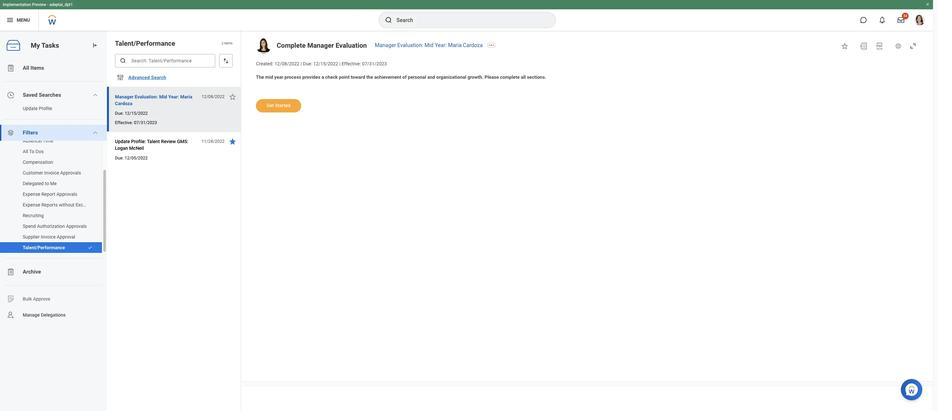 Task type: locate. For each thing, give the bounding box(es) containing it.
2 all from the top
[[23, 149, 28, 154]]

talent/performance up search: talent/performance text field
[[115, 39, 175, 47]]

effective:
[[342, 61, 361, 67], [115, 120, 133, 125]]

1 horizontal spatial manager
[[307, 41, 334, 49]]

1 horizontal spatial maria
[[448, 42, 462, 48]]

please
[[485, 74, 499, 80]]

all left to
[[23, 149, 28, 154]]

due: down logan
[[115, 156, 124, 161]]

the
[[366, 74, 373, 80]]

1 horizontal spatial effective:
[[342, 61, 361, 67]]

invoice inside button
[[44, 170, 59, 176]]

approvals for expense report approvals
[[56, 192, 77, 197]]

evaluation: up of
[[397, 42, 423, 48]]

0 vertical spatial approvals
[[60, 170, 81, 176]]

achievement
[[374, 74, 401, 80]]

year:
[[435, 42, 447, 48], [168, 94, 179, 100]]

my tasks element
[[0, 31, 107, 412]]

update inside button
[[23, 106, 38, 111]]

1 vertical spatial mid
[[159, 94, 167, 100]]

year: up and
[[435, 42, 447, 48]]

due: for manager evaluation: mid year: maria cardoza
[[115, 111, 124, 116]]

12/15/2022 inside item list element
[[125, 111, 148, 116]]

expense down delegated
[[23, 192, 40, 197]]

1 list from the top
[[0, 60, 107, 324]]

12/15/2022
[[313, 61, 338, 67], [125, 111, 148, 116]]

all inside button
[[23, 65, 29, 71]]

the
[[256, 74, 264, 80]]

manager evaluation: mid year: maria cardoza
[[375, 42, 483, 48], [115, 94, 192, 106]]

talent/performance button
[[0, 243, 85, 253]]

customer
[[23, 170, 43, 176]]

the mid year process provides a check point toward the achievement of personal and organizational growth. please complete all sections.
[[256, 74, 546, 80]]

advanced search
[[128, 75, 166, 80]]

due: up effective: 07/31/2023
[[115, 111, 124, 116]]

manager inside manager evaluation: mid year: maria cardoza button
[[115, 94, 134, 100]]

expense for expense reports without exceptions
[[23, 203, 40, 208]]

and
[[427, 74, 435, 80]]

invoice for approvals
[[44, 170, 59, 176]]

1 horizontal spatial mid
[[425, 42, 434, 48]]

to
[[45, 181, 49, 187]]

1 horizontal spatial 07/31/2023
[[362, 61, 387, 67]]

due: up provides
[[303, 61, 312, 67]]

0 horizontal spatial update
[[23, 106, 38, 111]]

0 vertical spatial effective:
[[342, 61, 361, 67]]

0 horizontal spatial 07/31/2023
[[134, 120, 157, 125]]

0 horizontal spatial mid
[[159, 94, 167, 100]]

spend
[[23, 224, 36, 229]]

Search: Talent/Performance text field
[[115, 54, 215, 68]]

item list element
[[107, 31, 241, 412]]

clock check image
[[7, 91, 15, 99]]

clipboard image inside archive button
[[7, 268, 15, 276]]

close environment banner image
[[926, 2, 930, 6]]

menu
[[17, 17, 30, 23]]

0 horizontal spatial 12/15/2022
[[125, 111, 148, 116]]

searches
[[39, 92, 61, 98]]

1 vertical spatial maria
[[180, 94, 192, 100]]

update
[[23, 106, 38, 111], [115, 139, 130, 144]]

provides
[[302, 74, 320, 80]]

due:
[[303, 61, 312, 67], [115, 111, 124, 116], [115, 156, 124, 161]]

advanced
[[128, 75, 150, 80]]

maria
[[448, 42, 462, 48], [180, 94, 192, 100]]

items
[[224, 42, 233, 45]]

supplier invoice approval button
[[0, 232, 95, 243]]

0 vertical spatial star image
[[841, 42, 849, 50]]

approvals up without
[[56, 192, 77, 197]]

star image
[[841, 42, 849, 50], [229, 138, 237, 146]]

search image
[[385, 16, 393, 24], [120, 57, 126, 64]]

0 vertical spatial all
[[23, 65, 29, 71]]

0 horizontal spatial |
[[301, 61, 302, 67]]

0 vertical spatial mid
[[425, 42, 434, 48]]

1 vertical spatial invoice
[[41, 235, 56, 240]]

1 vertical spatial 12/15/2022
[[125, 111, 148, 116]]

inbox large image
[[898, 17, 904, 23]]

12/08/2022 left star icon at left top
[[202, 94, 225, 99]]

1 vertical spatial evaluation:
[[135, 94, 158, 100]]

0 horizontal spatial 12/08/2022
[[202, 94, 225, 99]]

approvals for spend authorization approvals
[[66, 224, 87, 229]]

approvals down compensation button
[[60, 170, 81, 176]]

1 vertical spatial 12/08/2022
[[202, 94, 225, 99]]

1 vertical spatial cardoza
[[115, 101, 132, 106]]

search image inside menu banner
[[385, 16, 393, 24]]

1 vertical spatial clipboard image
[[7, 268, 15, 276]]

0 horizontal spatial manager evaluation: mid year: maria cardoza
[[115, 94, 192, 106]]

manager evaluation: mid year: maria cardoza inside button
[[115, 94, 192, 106]]

0 horizontal spatial search image
[[120, 57, 126, 64]]

2 expense from the top
[[23, 203, 40, 208]]

12/15/2022 up effective: 07/31/2023
[[125, 111, 148, 116]]

expense inside button
[[23, 203, 40, 208]]

complete
[[277, 41, 306, 49]]

2 vertical spatial due:
[[115, 156, 124, 161]]

complete all
[[500, 74, 526, 80]]

1 vertical spatial all
[[23, 149, 28, 154]]

1 vertical spatial talent/performance
[[23, 245, 65, 251]]

0 horizontal spatial evaluation:
[[135, 94, 158, 100]]

cardoza down search workday search field
[[463, 42, 483, 48]]

year: down advanced search 'button'
[[168, 94, 179, 100]]

cardoza up due: 12/15/2022
[[115, 101, 132, 106]]

expense inside button
[[23, 192, 40, 197]]

mid down search
[[159, 94, 167, 100]]

0 horizontal spatial star image
[[229, 138, 237, 146]]

notifications large image
[[879, 17, 886, 23]]

expense report approvals
[[23, 192, 77, 197]]

evaluation
[[336, 41, 367, 49]]

2 horizontal spatial manager
[[375, 42, 396, 48]]

approvals
[[60, 170, 81, 176], [56, 192, 77, 197], [66, 224, 87, 229]]

archive
[[23, 269, 41, 275]]

manager up achievement
[[375, 42, 396, 48]]

organizational
[[436, 74, 466, 80]]

invoice up me
[[44, 170, 59, 176]]

approvals up the approval
[[66, 224, 87, 229]]

Search Workday  search field
[[397, 13, 542, 27]]

invoice for approval
[[41, 235, 56, 240]]

mid
[[425, 42, 434, 48], [159, 94, 167, 100]]

manager evaluation: mid year: maria cardoza up and
[[375, 42, 483, 48]]

1 vertical spatial search image
[[120, 57, 126, 64]]

1 vertical spatial expense
[[23, 203, 40, 208]]

due: for update profile: talent review gms: logan mcneil
[[115, 156, 124, 161]]

1 expense from the top
[[23, 192, 40, 197]]

| up point
[[339, 61, 341, 67]]

talent/performance down supplier invoice approval 'button'
[[23, 245, 65, 251]]

complete manager evaluation
[[277, 41, 367, 49]]

exceptions
[[76, 203, 98, 208]]

gear image
[[895, 43, 902, 49]]

1 horizontal spatial talent/performance
[[115, 39, 175, 47]]

chevron down image
[[93, 130, 98, 136]]

approvals inside button
[[56, 192, 77, 197]]

clipboard image left archive
[[7, 268, 15, 276]]

0 vertical spatial invoice
[[44, 170, 59, 176]]

evaluation: down advanced search 'button'
[[135, 94, 158, 100]]

mid inside manager evaluation: mid year: maria cardoza
[[159, 94, 167, 100]]

expense
[[23, 192, 40, 197], [23, 203, 40, 208]]

delegations
[[41, 313, 66, 318]]

1 horizontal spatial cardoza
[[463, 42, 483, 48]]

12/15/2022 up a
[[313, 61, 338, 67]]

get started
[[267, 103, 291, 108]]

expense for expense report approvals
[[23, 192, 40, 197]]

star image right 11/28/2022
[[229, 138, 237, 146]]

invoice inside 'button'
[[41, 235, 56, 240]]

0 vertical spatial search image
[[385, 16, 393, 24]]

0 horizontal spatial cardoza
[[115, 101, 132, 106]]

approve
[[33, 297, 50, 302]]

0 vertical spatial talent/performance
[[115, 39, 175, 47]]

clipboard image
[[7, 64, 15, 72], [7, 268, 15, 276]]

1 horizontal spatial |
[[339, 61, 341, 67]]

invoice down spend authorization approvals button
[[41, 235, 56, 240]]

33 button
[[894, 13, 909, 27]]

1 horizontal spatial search image
[[385, 16, 393, 24]]

0 horizontal spatial talent/performance
[[23, 245, 65, 251]]

0 horizontal spatial effective:
[[115, 120, 133, 125]]

12/05/2022
[[125, 156, 148, 161]]

mid up and
[[425, 42, 434, 48]]

update up logan
[[115, 139, 130, 144]]

effective: up toward
[[342, 61, 361, 67]]

1 horizontal spatial 12/08/2022
[[275, 61, 299, 67]]

implementation
[[3, 2, 31, 7]]

1 vertical spatial update
[[115, 139, 130, 144]]

12/08/2022
[[275, 61, 299, 67], [202, 94, 225, 99]]

0 vertical spatial clipboard image
[[7, 64, 15, 72]]

clipboard image inside the all items button
[[7, 64, 15, 72]]

expense up recruiting
[[23, 203, 40, 208]]

manager up due: 12/15/2022
[[115, 94, 134, 100]]

1 | from the left
[[301, 61, 302, 67]]

compensation
[[23, 160, 53, 165]]

saved
[[23, 92, 37, 98]]

manager evaluation: mid year: maria cardoza down search
[[115, 94, 192, 106]]

manager up created: 12/08/2022 | due: 12/15/2022 | effective: 07/31/2023
[[307, 41, 334, 49]]

1 vertical spatial due:
[[115, 111, 124, 116]]

0 horizontal spatial manager
[[115, 94, 134, 100]]

chevron down image
[[93, 93, 98, 98]]

1 horizontal spatial update
[[115, 139, 130, 144]]

0 horizontal spatial year:
[[168, 94, 179, 100]]

all left items
[[23, 65, 29, 71]]

update inside update profile: talent review gms: logan mcneil
[[115, 139, 130, 144]]

2 clipboard image from the top
[[7, 268, 15, 276]]

star image left export to excel icon
[[841, 42, 849, 50]]

configure image
[[116, 74, 124, 82]]

1 clipboard image from the top
[[7, 64, 15, 72]]

0 vertical spatial maria
[[448, 42, 462, 48]]

1 vertical spatial effective:
[[115, 120, 133, 125]]

2 vertical spatial approvals
[[66, 224, 87, 229]]

mcneil
[[129, 146, 144, 151]]

report
[[41, 192, 55, 197]]

point
[[339, 74, 350, 80]]

all inside button
[[23, 149, 28, 154]]

year: inside button
[[168, 94, 179, 100]]

0 vertical spatial expense
[[23, 192, 40, 197]]

check image
[[88, 246, 93, 250]]

effective: inside item list element
[[115, 120, 133, 125]]

transformation import image
[[92, 42, 98, 49]]

07/31/2023 down due: 12/15/2022
[[134, 120, 157, 125]]

12/08/2022 up process
[[275, 61, 299, 67]]

07/31/2023 up the
[[362, 61, 387, 67]]

0 vertical spatial evaluation:
[[397, 42, 423, 48]]

supplier
[[23, 235, 40, 240]]

1 vertical spatial year:
[[168, 94, 179, 100]]

1 horizontal spatial manager evaluation: mid year: maria cardoza
[[375, 42, 483, 48]]

| up process
[[301, 61, 302, 67]]

0 vertical spatial update
[[23, 106, 38, 111]]

evaluation:
[[397, 42, 423, 48], [135, 94, 158, 100]]

1 horizontal spatial 12/15/2022
[[313, 61, 338, 67]]

2
[[222, 42, 223, 45]]

1 horizontal spatial evaluation:
[[397, 42, 423, 48]]

1 all from the top
[[23, 65, 29, 71]]

1 vertical spatial star image
[[229, 138, 237, 146]]

clipboard image for all items
[[7, 64, 15, 72]]

spend authorization approvals
[[23, 224, 87, 229]]

invoice
[[44, 170, 59, 176], [41, 235, 56, 240]]

get started button
[[256, 99, 301, 113]]

all
[[23, 65, 29, 71], [23, 149, 28, 154]]

manager evaluation: mid year: maria cardoza link
[[375, 42, 483, 48]]

2 list from the top
[[0, 136, 107, 253]]

authorization
[[37, 224, 65, 229]]

expense reports without exceptions
[[23, 203, 98, 208]]

clipboard image left all items
[[7, 64, 15, 72]]

1 vertical spatial approvals
[[56, 192, 77, 197]]

|
[[301, 61, 302, 67], [339, 61, 341, 67]]

0 vertical spatial year:
[[435, 42, 447, 48]]

1 vertical spatial manager evaluation: mid year: maria cardoza
[[115, 94, 192, 106]]

update down the saved
[[23, 106, 38, 111]]

0 horizontal spatial maria
[[180, 94, 192, 100]]

effective: down due: 12/15/2022
[[115, 120, 133, 125]]

list
[[0, 60, 107, 324], [0, 136, 107, 253]]

1 vertical spatial 07/31/2023
[[134, 120, 157, 125]]

0 vertical spatial 12/15/2022
[[313, 61, 338, 67]]

of
[[402, 74, 407, 80]]

profile:
[[131, 139, 146, 144]]



Task type: describe. For each thing, give the bounding box(es) containing it.
compensation button
[[0, 157, 95, 168]]

due: 12/05/2022
[[115, 156, 148, 161]]

evaluation: inside manager evaluation: mid year: maria cardoza
[[135, 94, 158, 100]]

expense report approvals button
[[0, 189, 95, 200]]

bulk approve
[[23, 297, 50, 302]]

me
[[50, 181, 57, 187]]

recruiting
[[23, 213, 44, 219]]

justify image
[[6, 16, 14, 24]]

tasks
[[41, 41, 59, 49]]

recruiting button
[[0, 211, 95, 221]]

gms:
[[177, 139, 188, 144]]

sections.
[[527, 74, 546, 80]]

manage delegations link
[[0, 308, 107, 324]]

update for update profile: talent review gms: logan mcneil
[[115, 139, 130, 144]]

without
[[59, 203, 74, 208]]

rename image
[[7, 295, 15, 303]]

talent
[[147, 139, 160, 144]]

update profile button
[[0, 103, 100, 114]]

mid
[[265, 74, 273, 80]]

manage delegations
[[23, 313, 66, 318]]

delegated to me button
[[0, 178, 95, 189]]

saved searches
[[23, 92, 61, 98]]

implementation preview -   adeptai_dpt1
[[3, 2, 73, 7]]

growth.
[[468, 74, 484, 80]]

talent/performance inside item list element
[[115, 39, 175, 47]]

talent/performance inside button
[[23, 245, 65, 251]]

-
[[47, 2, 49, 7]]

adeptai_dpt1
[[49, 2, 73, 7]]

all items
[[23, 65, 44, 71]]

fullscreen image
[[909, 42, 917, 50]]

all items button
[[0, 60, 107, 76]]

approvals for customer invoice approvals
[[60, 170, 81, 176]]

get
[[267, 103, 274, 108]]

list containing absence/time
[[0, 136, 107, 253]]

sort image
[[223, 57, 229, 64]]

expense reports without exceptions button
[[0, 200, 98, 211]]

maria inside manager evaluation: mid year: maria cardoza
[[180, 94, 192, 100]]

effective: 07/31/2023
[[115, 120, 157, 125]]

created: 12/08/2022 | due: 12/15/2022 | effective: 07/31/2023
[[256, 61, 387, 67]]

my
[[31, 41, 40, 49]]

filters
[[23, 130, 38, 136]]

0 vertical spatial manager evaluation: mid year: maria cardoza
[[375, 42, 483, 48]]

delegated to me
[[23, 181, 57, 187]]

user plus image
[[7, 312, 15, 320]]

view printable version (pdf) image
[[876, 42, 884, 50]]

delegated
[[23, 181, 44, 187]]

a
[[322, 74, 324, 80]]

star image
[[229, 93, 237, 101]]

all for all to dos
[[23, 149, 28, 154]]

customer invoice approvals button
[[0, 168, 95, 178]]

update profile: talent review gms: logan mcneil button
[[115, 138, 198, 152]]

2 items
[[222, 42, 233, 45]]

employee's photo (maria cardoza) image
[[256, 38, 271, 53]]

bulk approve link
[[0, 291, 107, 308]]

0 vertical spatial 07/31/2023
[[362, 61, 387, 67]]

list containing all items
[[0, 60, 107, 324]]

process
[[285, 74, 301, 80]]

supplier invoice approval
[[23, 235, 75, 240]]

due: 12/15/2022
[[115, 111, 148, 116]]

my tasks
[[31, 41, 59, 49]]

logan
[[115, 146, 128, 151]]

12/08/2022 inside item list element
[[202, 94, 225, 99]]

manage
[[23, 313, 40, 318]]

all for all items
[[23, 65, 29, 71]]

manager evaluation: mid year: maria cardoza button
[[115, 93, 198, 108]]

started
[[275, 103, 291, 108]]

export to excel image
[[860, 42, 868, 50]]

07/31/2023 inside item list element
[[134, 120, 157, 125]]

0 vertical spatial 12/08/2022
[[275, 61, 299, 67]]

0 vertical spatial cardoza
[[463, 42, 483, 48]]

review
[[161, 139, 176, 144]]

profile
[[39, 106, 52, 111]]

spend authorization approvals button
[[0, 221, 95, 232]]

absence/time
[[23, 138, 53, 144]]

cardoza inside button
[[115, 101, 132, 106]]

clipboard image for archive
[[7, 268, 15, 276]]

33
[[904, 14, 907, 18]]

update for update profile
[[23, 106, 38, 111]]

all to dos button
[[0, 146, 95, 157]]

search
[[151, 75, 166, 80]]

reports
[[41, 203, 58, 208]]

menu button
[[0, 9, 39, 31]]

dos
[[36, 149, 44, 154]]

personal
[[408, 74, 426, 80]]

bulk
[[23, 297, 32, 302]]

update profile: talent review gms: logan mcneil
[[115, 139, 188, 151]]

created:
[[256, 61, 273, 67]]

1 horizontal spatial year:
[[435, 42, 447, 48]]

0 vertical spatial due:
[[303, 61, 312, 67]]

menu banner
[[0, 0, 933, 31]]

customer invoice approvals
[[23, 170, 81, 176]]

2 | from the left
[[339, 61, 341, 67]]

year
[[274, 74, 283, 80]]

archive button
[[0, 264, 107, 280]]

check
[[325, 74, 338, 80]]

approval
[[57, 235, 75, 240]]

items
[[30, 65, 44, 71]]

advanced search button
[[126, 71, 169, 84]]

toward
[[351, 74, 365, 80]]

filters button
[[0, 125, 107, 141]]

perspective image
[[7, 129, 15, 137]]

to
[[29, 149, 34, 154]]

saved searches button
[[0, 87, 107, 103]]

update profile
[[23, 106, 52, 111]]

1 horizontal spatial star image
[[841, 42, 849, 50]]

profile logan mcneil image
[[914, 15, 925, 27]]

all to dos
[[23, 149, 44, 154]]



Task type: vqa. For each thing, say whether or not it's contained in the screenshot.
due: 12/15/2022 on the top of the page
yes



